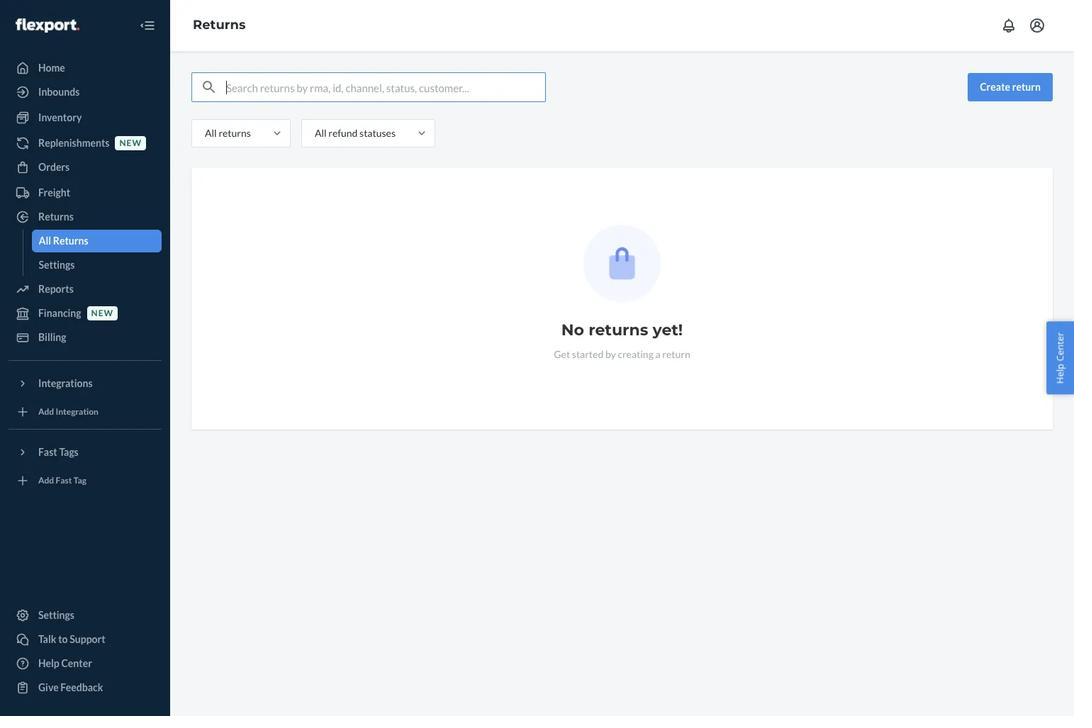 Task type: locate. For each thing, give the bounding box(es) containing it.
2 horizontal spatial all
[[315, 127, 327, 139]]

all refund statuses
[[315, 127, 396, 139]]

0 vertical spatial center
[[1054, 332, 1067, 362]]

1 vertical spatial returns
[[589, 321, 649, 340]]

1 horizontal spatial help center
[[1054, 332, 1067, 384]]

help inside button
[[1054, 364, 1067, 384]]

fast left tags
[[38, 446, 57, 458]]

add down fast tags
[[38, 476, 54, 486]]

feedback
[[61, 682, 103, 694]]

return
[[1013, 81, 1041, 93], [663, 348, 691, 360]]

1 vertical spatial returns link
[[9, 206, 162, 228]]

new down the reports link at the left of the page
[[91, 308, 114, 319]]

0 horizontal spatial returns
[[219, 127, 251, 139]]

create
[[981, 81, 1011, 93]]

1 horizontal spatial help
[[1054, 364, 1067, 384]]

fast left tag
[[56, 476, 72, 486]]

help
[[1054, 364, 1067, 384], [38, 658, 59, 670]]

0 vertical spatial fast
[[38, 446, 57, 458]]

0 vertical spatial settings
[[39, 259, 75, 271]]

add
[[38, 407, 54, 417], [38, 476, 54, 486]]

0 vertical spatial add
[[38, 407, 54, 417]]

1 horizontal spatial new
[[119, 138, 142, 149]]

1 vertical spatial settings link
[[9, 604, 162, 627]]

0 horizontal spatial center
[[61, 658, 92, 670]]

1 vertical spatial fast
[[56, 476, 72, 486]]

return right create
[[1013, 81, 1041, 93]]

inbounds link
[[9, 81, 162, 104]]

0 horizontal spatial help center
[[38, 658, 92, 670]]

1 vertical spatial help center
[[38, 658, 92, 670]]

settings
[[39, 259, 75, 271], [38, 609, 74, 621]]

all for all refund statuses
[[315, 127, 327, 139]]

1 horizontal spatial returns
[[589, 321, 649, 340]]

0 horizontal spatial all
[[39, 235, 51, 247]]

1 horizontal spatial return
[[1013, 81, 1041, 93]]

all returns
[[39, 235, 88, 247]]

billing link
[[9, 326, 162, 349]]

yet!
[[653, 321, 683, 340]]

settings up the to at bottom left
[[38, 609, 74, 621]]

tag
[[74, 476, 86, 486]]

new
[[119, 138, 142, 149], [91, 308, 114, 319]]

0 vertical spatial new
[[119, 138, 142, 149]]

1 horizontal spatial center
[[1054, 332, 1067, 362]]

settings link up support
[[9, 604, 162, 627]]

all for all returns
[[205, 127, 217, 139]]

settings link down the all returns link
[[32, 254, 162, 277]]

returns link
[[193, 17, 246, 33], [9, 206, 162, 228]]

add fast tag link
[[9, 470, 162, 492]]

center
[[1054, 332, 1067, 362], [61, 658, 92, 670]]

1 vertical spatial add
[[38, 476, 54, 486]]

1 vertical spatial new
[[91, 308, 114, 319]]

new up orders link
[[119, 138, 142, 149]]

returns
[[193, 17, 246, 33], [38, 211, 74, 223], [53, 235, 88, 247]]

0 horizontal spatial new
[[91, 308, 114, 319]]

inventory link
[[9, 106, 162, 129]]

by
[[606, 348, 616, 360]]

help center
[[1054, 332, 1067, 384], [38, 658, 92, 670]]

no returns yet!
[[562, 321, 683, 340]]

settings up reports
[[39, 259, 75, 271]]

2 vertical spatial returns
[[53, 235, 88, 247]]

1 horizontal spatial returns link
[[193, 17, 246, 33]]

get
[[554, 348, 570, 360]]

0 vertical spatial returns
[[219, 127, 251, 139]]

give feedback button
[[9, 677, 162, 699]]

all
[[205, 127, 217, 139], [315, 127, 327, 139], [39, 235, 51, 247]]

return right a
[[663, 348, 691, 360]]

1 add from the top
[[38, 407, 54, 417]]

add left integration
[[38, 407, 54, 417]]

0 horizontal spatial returns link
[[9, 206, 162, 228]]

1 vertical spatial return
[[663, 348, 691, 360]]

fast tags
[[38, 446, 79, 458]]

flexport logo image
[[16, 18, 79, 32]]

fast
[[38, 446, 57, 458], [56, 476, 72, 486]]

1 vertical spatial returns
[[38, 211, 74, 223]]

returns for no
[[589, 321, 649, 340]]

support
[[70, 633, 105, 646]]

0 vertical spatial returns
[[193, 17, 246, 33]]

returns
[[219, 127, 251, 139], [589, 321, 649, 340]]

help center button
[[1047, 322, 1075, 395]]

tags
[[59, 446, 79, 458]]

add integration
[[38, 407, 99, 417]]

0 horizontal spatial return
[[663, 348, 691, 360]]

1 vertical spatial settings
[[38, 609, 74, 621]]

creating
[[618, 348, 654, 360]]

settings link
[[32, 254, 162, 277], [9, 604, 162, 627]]

0 vertical spatial help
[[1054, 364, 1067, 384]]

all returns link
[[32, 230, 162, 253]]

0 vertical spatial help center
[[1054, 332, 1067, 384]]

1 horizontal spatial all
[[205, 127, 217, 139]]

add fast tag
[[38, 476, 86, 486]]

new for financing
[[91, 308, 114, 319]]

returns for all
[[219, 127, 251, 139]]

0 vertical spatial return
[[1013, 81, 1041, 93]]

0 horizontal spatial help
[[38, 658, 59, 670]]

2 add from the top
[[38, 476, 54, 486]]

statuses
[[360, 127, 396, 139]]



Task type: vqa. For each thing, say whether or not it's contained in the screenshot.
Company name text field
no



Task type: describe. For each thing, give the bounding box(es) containing it.
add for add fast tag
[[38, 476, 54, 486]]

fast tags button
[[9, 441, 162, 464]]

close navigation image
[[139, 17, 156, 34]]

open account menu image
[[1029, 17, 1046, 34]]

return inside button
[[1013, 81, 1041, 93]]

no
[[562, 321, 585, 340]]

integrations button
[[9, 372, 162, 395]]

add for add integration
[[38, 407, 54, 417]]

2 settings from the top
[[38, 609, 74, 621]]

talk to support
[[38, 633, 105, 646]]

replenishments
[[38, 137, 110, 149]]

home link
[[9, 57, 162, 79]]

new for replenishments
[[119, 138, 142, 149]]

started
[[572, 348, 604, 360]]

home
[[38, 62, 65, 74]]

orders
[[38, 161, 70, 173]]

give feedback
[[38, 682, 103, 694]]

help center link
[[9, 653, 162, 675]]

billing
[[38, 331, 66, 343]]

integration
[[56, 407, 99, 417]]

create return button
[[968, 73, 1053, 101]]

orders link
[[9, 156, 162, 179]]

1 vertical spatial center
[[61, 658, 92, 670]]

reports
[[38, 283, 74, 295]]

center inside button
[[1054, 332, 1067, 362]]

give
[[38, 682, 59, 694]]

freight
[[38, 187, 70, 199]]

empty list image
[[584, 225, 661, 302]]

help center inside help center button
[[1054, 332, 1067, 384]]

talk
[[38, 633, 56, 646]]

inventory
[[38, 111, 82, 123]]

fast inside dropdown button
[[38, 446, 57, 458]]

all for all returns
[[39, 235, 51, 247]]

create return
[[981, 81, 1041, 93]]

inbounds
[[38, 86, 80, 98]]

0 vertical spatial returns link
[[193, 17, 246, 33]]

get started by creating a return
[[554, 348, 691, 360]]

Search returns by rma, id, channel, status, customer... text field
[[226, 73, 546, 101]]

to
[[58, 633, 68, 646]]

a
[[656, 348, 661, 360]]

0 vertical spatial settings link
[[32, 254, 162, 277]]

reports link
[[9, 278, 162, 301]]

1 settings from the top
[[39, 259, 75, 271]]

add integration link
[[9, 401, 162, 424]]

talk to support button
[[9, 629, 162, 651]]

1 vertical spatial help
[[38, 658, 59, 670]]

integrations
[[38, 377, 93, 389]]

financing
[[38, 307, 81, 319]]

all returns
[[205, 127, 251, 139]]

refund
[[329, 127, 358, 139]]

freight link
[[9, 182, 162, 204]]

open notifications image
[[1001, 17, 1018, 34]]



